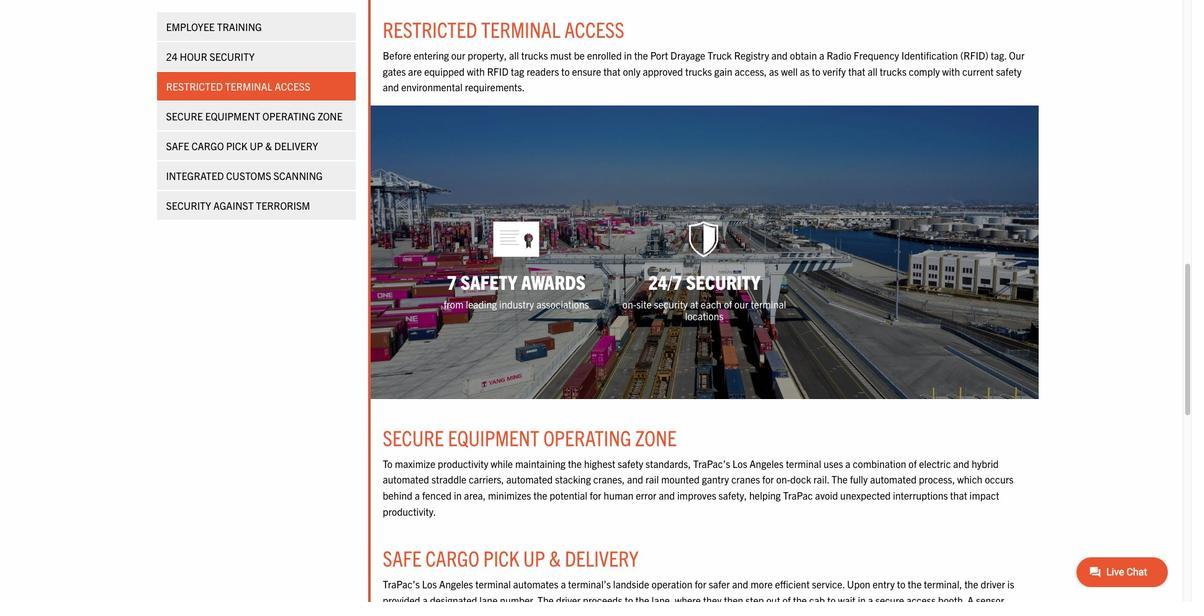 Task type: describe. For each thing, give the bounding box(es) containing it.
to down service. on the right of the page
[[827, 594, 836, 602]]

while
[[491, 458, 513, 470]]

a right uses
[[846, 458, 851, 470]]

port
[[650, 49, 668, 62]]

cranes
[[731, 473, 760, 486]]

the up "a"
[[965, 578, 979, 591]]

2 automated from the left
[[506, 473, 553, 486]]

highest
[[584, 458, 615, 470]]

obtain
[[790, 49, 817, 62]]

0 horizontal spatial that
[[604, 65, 621, 77]]

0 horizontal spatial delivery
[[274, 140, 318, 152]]

tag
[[511, 65, 524, 77]]

0 horizontal spatial safe cargo pick up & delivery
[[166, 140, 318, 152]]

the down efficient
[[793, 594, 807, 602]]

avoid
[[815, 489, 838, 502]]

safe inside safe cargo pick up & delivery link
[[166, 140, 189, 152]]

out
[[766, 594, 780, 602]]

minimizes
[[488, 489, 531, 502]]

2 horizontal spatial trucks
[[880, 65, 907, 77]]

service.
[[812, 578, 845, 591]]

a inside the before entering our property, all trucks must be enrolled in the port drayage truck registry and obtain a radio frequency identification (rfid) tag. our gates are equipped with rfid tag readers to ensure that only approved trucks gain access, as well as to verify that all trucks comply with current safety and environmental requirements.
[[819, 49, 825, 62]]

safety
[[461, 270, 517, 294]]

employee training
[[166, 20, 262, 33]]

security
[[654, 298, 688, 310]]

number.
[[500, 594, 535, 602]]

they
[[703, 594, 722, 602]]

0 vertical spatial for
[[763, 473, 774, 486]]

our inside 24/7 security on-site security at each of our terminal locations
[[735, 298, 749, 310]]

angeles inside 'to maximize productivity while maintaining the highest safety standards, trapac's los angeles terminal uses a combination of electric and hybrid automated straddle carriers, automated stacking cranes, and rail mounted gantry cranes for on-dock rail. the fully automated process, which occurs behind a fenced in area, minimizes the potential for human error and improves safety, helping trapac avoid unexpected interruptions that impact productivity.'
[[750, 458, 784, 470]]

rail.
[[814, 473, 829, 486]]

comply
[[909, 65, 940, 77]]

& inside safe cargo pick up & delivery link
[[265, 140, 272, 152]]

gantry
[[702, 473, 729, 486]]

safe cargo pick up & delivery link
[[157, 132, 356, 160]]

area,
[[464, 489, 486, 502]]

angeles inside trapac's los angeles terminal automates a terminal's landside operation for safer and more efficient service. upon entry to the terminal, the driver is provided a designated lane number. the driver proceeds to the lane, where they then step out of the cab to wait in a secure access booth. a senso
[[439, 578, 473, 591]]

cab
[[809, 594, 825, 602]]

readers
[[527, 65, 559, 77]]

well
[[781, 65, 798, 77]]

to down must
[[561, 65, 570, 77]]

in for pick
[[858, 594, 866, 602]]

rail
[[646, 473, 659, 486]]

1 horizontal spatial up
[[523, 545, 545, 571]]

error
[[636, 489, 657, 502]]

rfid
[[487, 65, 509, 77]]

enrolled
[[587, 49, 622, 62]]

0 horizontal spatial all
[[509, 49, 519, 62]]

1 horizontal spatial cargo
[[426, 545, 479, 571]]

before entering our property, all trucks must be enrolled in the port drayage truck registry and obtain a radio frequency identification (rfid) tag. our gates are equipped with rfid tag readers to ensure that only approved trucks gain access, as well as to verify that all trucks comply with current safety and environmental requirements.
[[383, 49, 1025, 93]]

2 with from the left
[[942, 65, 960, 77]]

safety,
[[719, 489, 747, 502]]

the up access
[[908, 578, 922, 591]]

booth.
[[938, 594, 965, 602]]

equipped
[[424, 65, 465, 77]]

0 horizontal spatial operating
[[263, 110, 315, 122]]

lane
[[480, 594, 498, 602]]

on- inside 'to maximize productivity while maintaining the highest safety standards, trapac's los angeles terminal uses a combination of electric and hybrid automated straddle carriers, automated stacking cranes, and rail mounted gantry cranes for on-dock rail. the fully automated process, which occurs behind a fenced in area, minimizes the potential for human error and improves safety, helping trapac avoid unexpected interruptions that impact productivity.'
[[776, 473, 790, 486]]

proceeds
[[583, 594, 623, 602]]

0 horizontal spatial secure
[[166, 110, 203, 122]]

safety inside the before entering our property, all trucks must be enrolled in the port drayage truck registry and obtain a radio frequency identification (rfid) tag. our gates are equipped with rfid tag readers to ensure that only approved trucks gain access, as well as to verify that all trucks comply with current safety and environmental requirements.
[[996, 65, 1022, 77]]

behind
[[383, 489, 413, 502]]

our inside the before entering our property, all trucks must be enrolled in the port drayage truck registry and obtain a radio frequency identification (rfid) tag. our gates are equipped with rfid tag readers to ensure that only approved trucks gain access, as well as to verify that all trucks comply with current safety and environmental requirements.
[[451, 49, 465, 62]]

and up which
[[953, 458, 970, 470]]

and right error
[[659, 489, 675, 502]]

1 horizontal spatial operating
[[543, 424, 632, 451]]

los inside trapac's los angeles terminal automates a terminal's landside operation for safer and more efficient service. upon entry to the terminal, the driver is provided a designated lane number. the driver proceeds to the lane, where they then step out of the cab to wait in a secure access booth. a senso
[[422, 578, 437, 591]]

fully
[[850, 473, 868, 486]]

combination
[[853, 458, 906, 470]]

0 horizontal spatial access
[[275, 80, 311, 93]]

of inside 'to maximize productivity while maintaining the highest safety standards, trapac's los angeles terminal uses a combination of electric and hybrid automated straddle carriers, automated stacking cranes, and rail mounted gantry cranes for on-dock rail. the fully automated process, which occurs behind a fenced in area, minimizes the potential for human error and improves safety, helping trapac avoid unexpected interruptions that impact productivity.'
[[909, 458, 917, 470]]

wait
[[838, 594, 856, 602]]

entering
[[414, 49, 449, 62]]

the up the stacking
[[568, 458, 582, 470]]

gates
[[383, 65, 406, 77]]

property,
[[468, 49, 507, 62]]

designated
[[430, 594, 477, 602]]

frequency
[[854, 49, 899, 62]]

1 vertical spatial all
[[868, 65, 878, 77]]

0 vertical spatial equipment
[[205, 110, 260, 122]]

be
[[574, 49, 585, 62]]

where
[[675, 594, 701, 602]]

to left 'verify'
[[812, 65, 821, 77]]

security inside 24/7 security on-site security at each of our terminal locations
[[686, 270, 761, 294]]

verify
[[823, 65, 846, 77]]

site
[[637, 298, 652, 310]]

0 horizontal spatial driver
[[556, 594, 581, 602]]

7 safety awards from leading industry associations
[[444, 270, 589, 310]]

the inside trapac's los angeles terminal automates a terminal's landside operation for safer and more efficient service. upon entry to the terminal, the driver is provided a designated lane number. the driver proceeds to the lane, where they then step out of the cab to wait in a secure access booth. a senso
[[538, 594, 554, 602]]

1 horizontal spatial delivery
[[565, 545, 639, 571]]

must
[[550, 49, 572, 62]]

1 horizontal spatial equipment
[[448, 424, 540, 451]]

1 horizontal spatial terminal
[[481, 15, 561, 42]]

(rfid)
[[961, 49, 989, 62]]

upon
[[847, 578, 871, 591]]

1 horizontal spatial safe
[[383, 545, 422, 571]]

our
[[1009, 49, 1025, 62]]

restricted terminal access link
[[157, 72, 356, 101]]

dock
[[790, 473, 811, 486]]

employee
[[166, 20, 215, 33]]

0 horizontal spatial restricted
[[166, 80, 223, 93]]

landside
[[613, 578, 649, 591]]

trapac's inside 'to maximize productivity while maintaining the highest safety standards, trapac's los angeles terminal uses a combination of electric and hybrid automated straddle carriers, automated stacking cranes, and rail mounted gantry cranes for on-dock rail. the fully automated process, which occurs behind a fenced in area, minimizes the potential for human error and improves safety, helping trapac avoid unexpected interruptions that impact productivity.'
[[693, 458, 730, 470]]

of inside 24/7 security on-site security at each of our terminal locations
[[724, 298, 732, 310]]

1 vertical spatial security
[[166, 199, 211, 212]]

trapac
[[783, 489, 813, 502]]

0 horizontal spatial pick
[[226, 140, 248, 152]]

potential
[[550, 489, 588, 502]]

the inside the before entering our property, all trucks must be enrolled in the port drayage truck registry and obtain a radio frequency identification (rfid) tag. our gates are equipped with rfid tag readers to ensure that only approved trucks gain access, as well as to verify that all trucks comply with current safety and environmental requirements.
[[634, 49, 648, 62]]

occurs
[[985, 473, 1014, 486]]

3 automated from the left
[[870, 473, 917, 486]]

1 horizontal spatial restricted
[[383, 15, 477, 42]]

at
[[690, 298, 699, 310]]

for inside trapac's los angeles terminal automates a terminal's landside operation for safer and more efficient service. upon entry to the terminal, the driver is provided a designated lane number. the driver proceeds to the lane, where they then step out of the cab to wait in a secure access booth. a senso
[[695, 578, 707, 591]]

drayage
[[671, 49, 706, 62]]

secure equipment operating zone inside secure equipment operating zone link
[[166, 110, 343, 122]]

los inside 'to maximize productivity while maintaining the highest safety standards, trapac's los angeles terminal uses a combination of electric and hybrid automated straddle carriers, automated stacking cranes, and rail mounted gantry cranes for on-dock rail. the fully automated process, which occurs behind a fenced in area, minimizes the potential for human error and improves safety, helping trapac avoid unexpected interruptions that impact productivity.'
[[733, 458, 747, 470]]

0 vertical spatial up
[[250, 140, 263, 152]]

a
[[968, 594, 974, 602]]

a up productivity.
[[415, 489, 420, 502]]

1 horizontal spatial trucks
[[685, 65, 712, 77]]

before
[[383, 49, 411, 62]]

industry
[[499, 298, 534, 310]]

locations
[[685, 310, 724, 322]]

24
[[166, 50, 178, 63]]

and up 'well'
[[772, 49, 788, 62]]

1 horizontal spatial zone
[[635, 424, 677, 451]]

1 horizontal spatial that
[[848, 65, 866, 77]]



Task type: vqa. For each thing, say whether or not it's contained in the screenshot.
Safe
yes



Task type: locate. For each thing, give the bounding box(es) containing it.
maintaining
[[515, 458, 566, 470]]

for
[[763, 473, 774, 486], [590, 489, 602, 502], [695, 578, 707, 591]]

from
[[444, 298, 464, 310]]

0 horizontal spatial los
[[422, 578, 437, 591]]

secure up 'maximize'
[[383, 424, 444, 451]]

1 horizontal spatial on-
[[776, 473, 790, 486]]

that inside 'to maximize productivity while maintaining the highest safety standards, trapac's los angeles terminal uses a combination of electric and hybrid automated straddle carriers, automated stacking cranes, and rail mounted gantry cranes for on-dock rail. the fully automated process, which occurs behind a fenced in area, minimizes the potential for human error and improves safety, helping trapac avoid unexpected interruptions that impact productivity.'
[[950, 489, 968, 502]]

0 horizontal spatial the
[[538, 594, 554, 602]]

stacking
[[555, 473, 591, 486]]

angeles
[[750, 458, 784, 470], [439, 578, 473, 591]]

standards,
[[646, 458, 691, 470]]

a left terminal's
[[561, 578, 566, 591]]

equipment down restricted terminal access link on the top left
[[205, 110, 260, 122]]

that right 'verify'
[[848, 65, 866, 77]]

integrated
[[166, 170, 224, 182]]

in up 'only'
[[624, 49, 632, 62]]

of left electric
[[909, 458, 917, 470]]

associations
[[536, 298, 589, 310]]

1 vertical spatial our
[[735, 298, 749, 310]]

1 horizontal spatial angeles
[[750, 458, 784, 470]]

a
[[819, 49, 825, 62], [846, 458, 851, 470], [415, 489, 420, 502], [561, 578, 566, 591], [423, 594, 428, 602], [868, 594, 873, 602]]

0 vertical spatial terminal
[[751, 298, 786, 310]]

hybrid
[[972, 458, 999, 470]]

0 vertical spatial &
[[265, 140, 272, 152]]

0 vertical spatial all
[[509, 49, 519, 62]]

in for operating
[[454, 489, 462, 502]]

current
[[963, 65, 994, 77]]

terminal
[[751, 298, 786, 310], [786, 458, 821, 470], [476, 578, 511, 591]]

24 hour security link
[[157, 42, 356, 71]]

to maximize productivity while maintaining the highest safety standards, trapac's los angeles terminal uses a combination of electric and hybrid automated straddle carriers, automated stacking cranes, and rail mounted gantry cranes for on-dock rail. the fully automated process, which occurs behind a fenced in area, minimizes the potential for human error and improves safety, helping trapac avoid unexpected interruptions that impact productivity.
[[383, 458, 1014, 518]]

our
[[451, 49, 465, 62], [735, 298, 749, 310]]

automates
[[513, 578, 559, 591]]

trapac's
[[693, 458, 730, 470], [383, 578, 420, 591]]

0 horizontal spatial on-
[[623, 298, 637, 310]]

1 horizontal spatial access
[[565, 15, 624, 42]]

with down identification
[[942, 65, 960, 77]]

restricted terminal access inside restricted terminal access link
[[166, 80, 311, 93]]

and inside trapac's los angeles terminal automates a terminal's landside operation for safer and more efficient service. upon entry to the terminal, the driver is provided a designated lane number. the driver proceeds to the lane, where they then step out of the cab to wait in a secure access booth. a senso
[[732, 578, 749, 591]]

leading
[[466, 298, 497, 310]]

2 horizontal spatial in
[[858, 594, 866, 602]]

mounted
[[661, 473, 700, 486]]

the left the port
[[634, 49, 648, 62]]

awards
[[521, 270, 586, 294]]

in left area,
[[454, 489, 462, 502]]

trucks down drayage
[[685, 65, 712, 77]]

0 horizontal spatial as
[[769, 65, 779, 77]]

to right entry
[[897, 578, 906, 591]]

on- up trapac
[[776, 473, 790, 486]]

delivery up scanning
[[274, 140, 318, 152]]

and up then
[[732, 578, 749, 591]]

1 vertical spatial safe
[[383, 545, 422, 571]]

for up helping at the right bottom of page
[[763, 473, 774, 486]]

security up each
[[686, 270, 761, 294]]

0 horizontal spatial with
[[467, 65, 485, 77]]

access,
[[735, 65, 767, 77]]

1 horizontal spatial &
[[549, 545, 561, 571]]

1 automated from the left
[[383, 473, 429, 486]]

operating down restricted terminal access link on the top left
[[263, 110, 315, 122]]

on-
[[623, 298, 637, 310], [776, 473, 790, 486]]

terminal,
[[924, 578, 962, 591]]

and down gates
[[383, 81, 399, 93]]

of right out
[[783, 594, 791, 602]]

to down 'landside'
[[625, 594, 633, 602]]

0 vertical spatial safe cargo pick up & delivery
[[166, 140, 318, 152]]

0 vertical spatial the
[[832, 473, 848, 486]]

0 horizontal spatial our
[[451, 49, 465, 62]]

for up the they
[[695, 578, 707, 591]]

terminal inside trapac's los angeles terminal automates a terminal's landside operation for safer and more efficient service. upon entry to the terminal, the driver is provided a designated lane number. the driver proceeds to the lane, where they then step out of the cab to wait in a secure access booth. a senso
[[476, 578, 511, 591]]

electric
[[919, 458, 951, 470]]

0 horizontal spatial zone
[[318, 110, 343, 122]]

equipment up while
[[448, 424, 540, 451]]

trapac's up provided
[[383, 578, 420, 591]]

safety
[[996, 65, 1022, 77], [618, 458, 643, 470]]

1 as from the left
[[769, 65, 779, 77]]

provided
[[383, 594, 420, 602]]

all up tag
[[509, 49, 519, 62]]

our right each
[[735, 298, 749, 310]]

1 vertical spatial access
[[275, 80, 311, 93]]

security
[[210, 50, 255, 63], [166, 199, 211, 212], [686, 270, 761, 294]]

access up enrolled
[[565, 15, 624, 42]]

terminal up dock
[[786, 458, 821, 470]]

the down uses
[[832, 473, 848, 486]]

0 horizontal spatial angeles
[[439, 578, 473, 591]]

0 horizontal spatial in
[[454, 489, 462, 502]]

of
[[724, 298, 732, 310], [909, 458, 917, 470], [783, 594, 791, 602]]

terminal inside 'to maximize productivity while maintaining the highest safety standards, trapac's los angeles terminal uses a combination of electric and hybrid automated straddle carriers, automated stacking cranes, and rail mounted gantry cranes for on-dock rail. the fully automated process, which occurs behind a fenced in area, minimizes the potential for human error and improves safety, helping trapac avoid unexpected interruptions that impact productivity.'
[[786, 458, 821, 470]]

helping
[[749, 489, 781, 502]]

interruptions
[[893, 489, 948, 502]]

of inside trapac's los angeles terminal automates a terminal's landside operation for safer and more efficient service. upon entry to the terminal, the driver is provided a designated lane number. the driver proceeds to the lane, where they then step out of the cab to wait in a secure access booth. a senso
[[783, 594, 791, 602]]

1 vertical spatial los
[[422, 578, 437, 591]]

0 horizontal spatial cargo
[[192, 140, 224, 152]]

our up "equipped"
[[451, 49, 465, 62]]

automated down the maintaining
[[506, 473, 553, 486]]

0 horizontal spatial equipment
[[205, 110, 260, 122]]

that down enrolled
[[604, 65, 621, 77]]

1 vertical spatial for
[[590, 489, 602, 502]]

angeles up cranes
[[750, 458, 784, 470]]

1 horizontal spatial automated
[[506, 473, 553, 486]]

restricted terminal access up secure equipment operating zone link
[[166, 80, 311, 93]]

1 horizontal spatial for
[[695, 578, 707, 591]]

safe cargo pick up & delivery up automates
[[383, 545, 639, 571]]

pick up lane
[[483, 545, 519, 571]]

terminal up lane
[[476, 578, 511, 591]]

0 vertical spatial los
[[733, 458, 747, 470]]

to
[[561, 65, 570, 77], [812, 65, 821, 77], [897, 578, 906, 591], [625, 594, 633, 602], [827, 594, 836, 602]]

secure
[[166, 110, 203, 122], [383, 424, 444, 451]]

1 horizontal spatial our
[[735, 298, 749, 310]]

for down cranes,
[[590, 489, 602, 502]]

0 horizontal spatial restricted terminal access
[[166, 80, 311, 93]]

safer
[[709, 578, 730, 591]]

secure down hour
[[166, 110, 203, 122]]

all down frequency
[[868, 65, 878, 77]]

truck
[[708, 49, 732, 62]]

0 vertical spatial security
[[210, 50, 255, 63]]

secure equipment operating zone up the maintaining
[[383, 424, 677, 451]]

scanning
[[274, 170, 323, 182]]

safe cargo pick up & delivery
[[166, 140, 318, 152], [383, 545, 639, 571]]

restricted terminal access up property,
[[383, 15, 624, 42]]

1 vertical spatial driver
[[556, 594, 581, 602]]

1 horizontal spatial all
[[868, 65, 878, 77]]

0 vertical spatial secure
[[166, 110, 203, 122]]

that down which
[[950, 489, 968, 502]]

0 vertical spatial cargo
[[192, 140, 224, 152]]

1 vertical spatial trapac's
[[383, 578, 420, 591]]

safety inside 'to maximize productivity while maintaining the highest safety standards, trapac's los angeles terminal uses a combination of electric and hybrid automated straddle carriers, automated stacking cranes, and rail mounted gantry cranes for on-dock rail. the fully automated process, which occurs behind a fenced in area, minimizes the potential for human error and improves safety, helping trapac avoid unexpected interruptions that impact productivity.'
[[618, 458, 643, 470]]

7
[[447, 270, 457, 294]]

1 vertical spatial safe cargo pick up & delivery
[[383, 545, 639, 571]]

1 vertical spatial restricted terminal access
[[166, 80, 311, 93]]

in
[[624, 49, 632, 62], [454, 489, 462, 502], [858, 594, 866, 602]]

safe up integrated
[[166, 140, 189, 152]]

with down property,
[[467, 65, 485, 77]]

1 horizontal spatial driver
[[981, 578, 1005, 591]]

tag.
[[991, 49, 1007, 62]]

the down automates
[[538, 594, 554, 602]]

secure
[[876, 594, 904, 602]]

human
[[604, 489, 634, 502]]

los up cranes
[[733, 458, 747, 470]]

trapac's inside trapac's los angeles terminal automates a terminal's landside operation for safer and more efficient service. upon entry to the terminal, the driver is provided a designated lane number. the driver proceeds to the lane, where they then step out of the cab to wait in a secure access booth. a senso
[[383, 578, 420, 591]]

2 vertical spatial in
[[858, 594, 866, 602]]

0 vertical spatial in
[[624, 49, 632, 62]]

1 vertical spatial restricted
[[166, 80, 223, 93]]

of right each
[[724, 298, 732, 310]]

training
[[217, 20, 262, 33]]

operating up highest
[[543, 424, 632, 451]]

up up automates
[[523, 545, 545, 571]]

pick up integrated customs scanning
[[226, 140, 248, 152]]

2 vertical spatial for
[[695, 578, 707, 591]]

trapac's up "gantry"
[[693, 458, 730, 470]]

0 vertical spatial terminal
[[481, 15, 561, 42]]

1 horizontal spatial with
[[942, 65, 960, 77]]

security down training in the top of the page
[[210, 50, 255, 63]]

cargo up integrated
[[192, 140, 224, 152]]

0 horizontal spatial safe
[[166, 140, 189, 152]]

terminal inside 24/7 security on-site security at each of our terminal locations
[[751, 298, 786, 310]]

0 horizontal spatial for
[[590, 489, 602, 502]]

24 hour security
[[166, 50, 255, 63]]

a down upon
[[868, 594, 873, 602]]

productivity.
[[383, 505, 436, 518]]

requirements.
[[465, 81, 525, 93]]

delivery up terminal's
[[565, 545, 639, 571]]

to
[[383, 458, 393, 470]]

1 vertical spatial angeles
[[439, 578, 473, 591]]

approved
[[643, 65, 683, 77]]

terminal inside restricted terminal access link
[[225, 80, 273, 93]]

& down secure equipment operating zone link
[[265, 140, 272, 152]]

1 horizontal spatial of
[[783, 594, 791, 602]]

1 horizontal spatial as
[[800, 65, 810, 77]]

0 vertical spatial safe
[[166, 140, 189, 152]]

1 horizontal spatial in
[[624, 49, 632, 62]]

1 with from the left
[[467, 65, 485, 77]]

1 vertical spatial up
[[523, 545, 545, 571]]

security against terrorism
[[166, 199, 310, 212]]

efficient
[[775, 578, 810, 591]]

1 horizontal spatial pick
[[483, 545, 519, 571]]

1 vertical spatial &
[[549, 545, 561, 571]]

0 horizontal spatial trucks
[[521, 49, 548, 62]]

cranes,
[[593, 473, 625, 486]]

1 vertical spatial operating
[[543, 424, 632, 451]]

restricted down hour
[[166, 80, 223, 93]]

0 vertical spatial operating
[[263, 110, 315, 122]]

secure equipment operating zone up safe cargo pick up & delivery link on the top left of page
[[166, 110, 343, 122]]

as right 'well'
[[800, 65, 810, 77]]

as
[[769, 65, 779, 77], [800, 65, 810, 77]]

in down upon
[[858, 594, 866, 602]]

1 vertical spatial pick
[[483, 545, 519, 571]]

1 vertical spatial terminal
[[786, 458, 821, 470]]

on- inside 24/7 security on-site security at each of our terminal locations
[[623, 298, 637, 310]]

process,
[[919, 473, 955, 486]]

terminal's
[[568, 578, 611, 591]]

2 horizontal spatial that
[[950, 489, 968, 502]]

1 horizontal spatial secure
[[383, 424, 444, 451]]

& up automates
[[549, 545, 561, 571]]

trucks up the readers
[[521, 49, 548, 62]]

the left potential
[[534, 489, 547, 502]]

2 vertical spatial of
[[783, 594, 791, 602]]

cargo up the designated
[[426, 545, 479, 571]]

a right provided
[[423, 594, 428, 602]]

1 horizontal spatial trapac's
[[693, 458, 730, 470]]

integrated customs scanning
[[166, 170, 323, 182]]

access up secure equipment operating zone link
[[275, 80, 311, 93]]

safety down our
[[996, 65, 1022, 77]]

uses
[[824, 458, 843, 470]]

access
[[907, 594, 936, 602]]

terminal down 24 hour security link
[[225, 80, 273, 93]]

security down integrated
[[166, 199, 211, 212]]

carriers,
[[469, 473, 504, 486]]

up down secure equipment operating zone link
[[250, 140, 263, 152]]

automated
[[383, 473, 429, 486], [506, 473, 553, 486], [870, 473, 917, 486]]

angeles up the designated
[[439, 578, 473, 591]]

in inside trapac's los angeles terminal automates a terminal's landside operation for safer and more efficient service. upon entry to the terminal, the driver is provided a designated lane number. the driver proceeds to the lane, where they then step out of the cab to wait in a secure access booth. a senso
[[858, 594, 866, 602]]

terminal right each
[[751, 298, 786, 310]]

impact
[[970, 489, 999, 502]]

restricted up the entering
[[383, 15, 477, 42]]

restricted
[[383, 15, 477, 42], [166, 80, 223, 93]]

zone
[[318, 110, 343, 122], [635, 424, 677, 451]]

the inside 'to maximize productivity while maintaining the highest safety standards, trapac's los angeles terminal uses a combination of electric and hybrid automated straddle carriers, automated stacking cranes, and rail mounted gantry cranes for on-dock rail. the fully automated process, which occurs behind a fenced in area, minimizes the potential for human error and improves safety, helping trapac avoid unexpected interruptions that impact productivity.'
[[832, 473, 848, 486]]

the down 'landside'
[[636, 594, 650, 602]]

and left rail
[[627, 473, 643, 486]]

environmental
[[401, 81, 463, 93]]

straddle
[[432, 473, 467, 486]]

1 horizontal spatial the
[[832, 473, 848, 486]]

trapac's los angeles terminal automates a terminal's landside operation for safer and more efficient service. upon entry to the terminal, the driver is provided a designated lane number. the driver proceeds to the lane, where they then step out of the cab to wait in a secure access booth. a senso
[[383, 578, 1015, 602]]

safe cargo pick up & delivery up integrated customs scanning
[[166, 140, 318, 152]]

is
[[1008, 578, 1015, 591]]

step
[[746, 594, 764, 602]]

trucks down frequency
[[880, 65, 907, 77]]

on- left security
[[623, 298, 637, 310]]

in inside 'to maximize productivity while maintaining the highest safety standards, trapac's los angeles terminal uses a combination of electric and hybrid automated straddle carriers, automated stacking cranes, and rail mounted gantry cranes for on-dock rail. the fully automated process, which occurs behind a fenced in area, minimizes the potential for human error and improves safety, helping trapac avoid unexpected interruptions that impact productivity.'
[[454, 489, 462, 502]]

automated down combination
[[870, 473, 917, 486]]

each
[[701, 298, 722, 310]]

0 horizontal spatial terminal
[[225, 80, 273, 93]]

0 horizontal spatial secure equipment operating zone
[[166, 110, 343, 122]]

1 vertical spatial terminal
[[225, 80, 273, 93]]

0 horizontal spatial safety
[[618, 458, 643, 470]]

access
[[565, 15, 624, 42], [275, 80, 311, 93]]

as left 'well'
[[769, 65, 779, 77]]

automated up behind
[[383, 473, 429, 486]]

0 vertical spatial delivery
[[274, 140, 318, 152]]

2 horizontal spatial automated
[[870, 473, 917, 486]]

0 vertical spatial secure equipment operating zone
[[166, 110, 343, 122]]

safety up cranes,
[[618, 458, 643, 470]]

0 horizontal spatial &
[[265, 140, 272, 152]]

in inside the before entering our property, all trucks must be enrolled in the port drayage truck registry and obtain a radio frequency identification (rfid) tag. our gates are equipped with rfid tag readers to ensure that only approved trucks gain access, as well as to verify that all trucks comply with current safety and environmental requirements.
[[624, 49, 632, 62]]

driver down terminal's
[[556, 594, 581, 602]]

0 horizontal spatial trapac's
[[383, 578, 420, 591]]

registry
[[734, 49, 769, 62]]

1 horizontal spatial safety
[[996, 65, 1022, 77]]

cargo
[[192, 140, 224, 152], [426, 545, 479, 571]]

los up the designated
[[422, 578, 437, 591]]

driver left is
[[981, 578, 1005, 591]]

customs
[[226, 170, 271, 182]]

safe up provided
[[383, 545, 422, 571]]

0 horizontal spatial of
[[724, 298, 732, 310]]

1 horizontal spatial restricted terminal access
[[383, 15, 624, 42]]

employee training link
[[157, 12, 356, 41]]

1 horizontal spatial secure equipment operating zone
[[383, 424, 677, 451]]

0 vertical spatial driver
[[981, 578, 1005, 591]]

2 as from the left
[[800, 65, 810, 77]]

terminal up tag
[[481, 15, 561, 42]]

secure equipment operating zone link
[[157, 102, 356, 130]]

against
[[213, 199, 254, 212]]

a left radio
[[819, 49, 825, 62]]

more
[[751, 578, 773, 591]]



